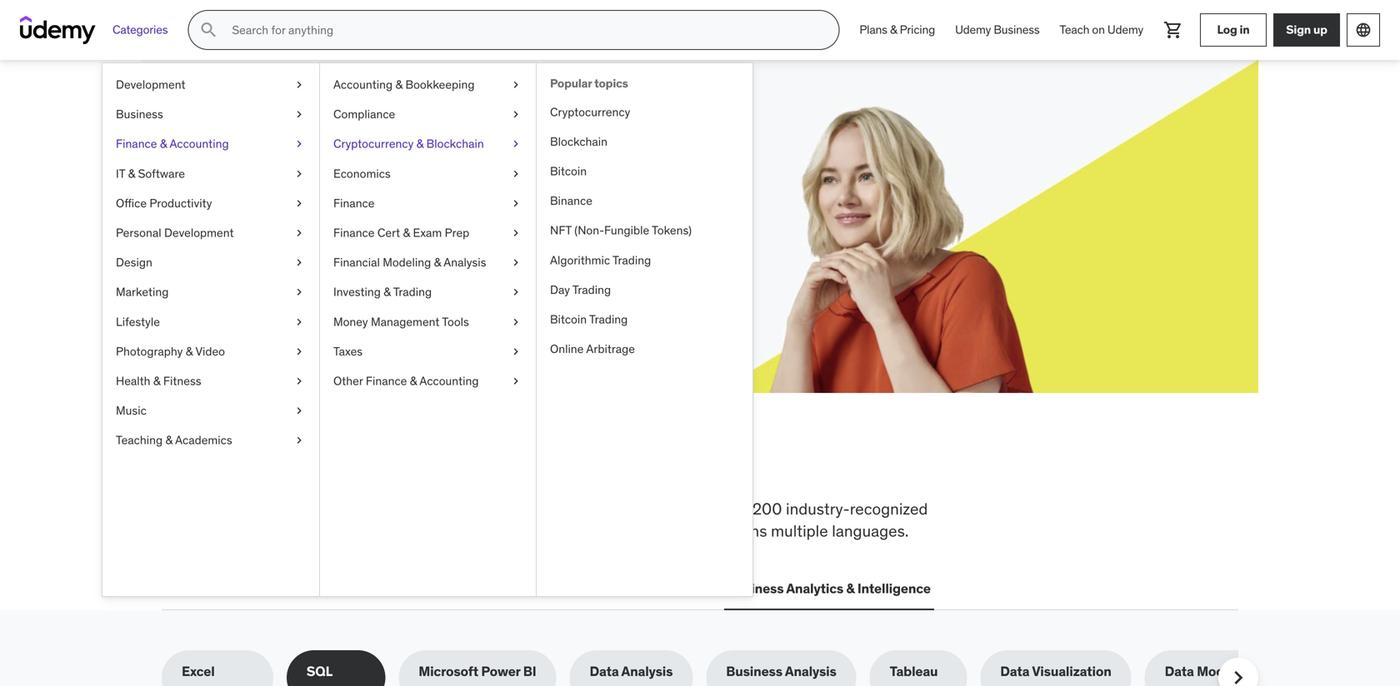 Task type: locate. For each thing, give the bounding box(es) containing it.
blockchain
[[550, 134, 608, 149], [426, 136, 484, 151]]

xsmall image inside investing & trading link
[[509, 284, 523, 301]]

0 vertical spatial accounting
[[333, 77, 393, 92]]

teach on udemy link
[[1050, 10, 1153, 50]]

starting
[[440, 174, 488, 191]]

spans
[[725, 521, 767, 541]]

teaching
[[116, 433, 163, 448]]

data inside button
[[507, 581, 536, 598]]

1 vertical spatial skills
[[357, 499, 392, 519]]

development inside button
[[196, 581, 279, 598]]

xsmall image up just
[[509, 106, 523, 123]]

all the skills you need in one place
[[162, 444, 717, 488]]

xsmall image
[[293, 77, 306, 93], [509, 77, 523, 93], [509, 106, 523, 123], [293, 166, 306, 182], [509, 166, 523, 182], [293, 195, 306, 212], [509, 225, 523, 241], [509, 255, 523, 271], [509, 284, 523, 301], [509, 314, 523, 330], [293, 433, 306, 449]]

2 vertical spatial development
[[196, 581, 279, 598]]

trading up arbitrage
[[589, 312, 628, 327]]

0 horizontal spatial analysis
[[444, 255, 486, 270]]

1 bitcoin from the top
[[550, 164, 587, 179]]

skills up supports at the bottom of the page
[[357, 499, 392, 519]]

bookkeeping
[[405, 77, 475, 92]]

trading
[[613, 253, 651, 268], [572, 282, 611, 297], [393, 285, 432, 300], [589, 312, 628, 327]]

it up office
[[116, 166, 125, 181]]

fungible
[[604, 223, 649, 238]]

photography & video
[[116, 344, 225, 359]]

xsmall image inside the 'office productivity' link
[[293, 195, 306, 212]]

investing & trading link
[[320, 278, 536, 307]]

skills
[[276, 444, 366, 488], [357, 499, 392, 519]]

xsmall image inside development link
[[293, 77, 306, 93]]

bitcoin for bitcoin
[[550, 164, 587, 179]]

xsmall image right the
[[293, 433, 306, 449]]

xsmall image up skills
[[293, 77, 306, 93]]

for up potential
[[301, 133, 340, 167]]

blockchain down the popular
[[550, 134, 608, 149]]

1 horizontal spatial udemy
[[1108, 22, 1143, 37]]

accounting down taxes link at left
[[420, 374, 479, 389]]

your up through
[[270, 174, 295, 191]]

xsmall image inside compliance link
[[509, 106, 523, 123]]

and
[[695, 521, 721, 541]]

2 bitcoin from the top
[[550, 312, 587, 327]]

& right the 'plans'
[[890, 22, 897, 37]]

for up the "and"
[[695, 499, 715, 519]]

xsmall image for office productivity
[[293, 195, 306, 212]]

algorithmic trading
[[550, 253, 651, 268]]

1 vertical spatial cryptocurrency
[[333, 136, 414, 151]]

one
[[563, 444, 623, 488]]

xsmall image inside accounting & bookkeeping link
[[509, 77, 523, 93]]

well-
[[411, 521, 446, 541]]

in right log
[[1240, 22, 1250, 37]]

cryptocurrency for cryptocurrency
[[550, 104, 630, 119]]

xsmall image for photography & video
[[293, 344, 306, 360]]

exam
[[413, 225, 442, 240]]

it & software
[[116, 166, 185, 181]]

0 vertical spatial for
[[301, 133, 340, 167]]

0 vertical spatial skills
[[276, 444, 366, 488]]

0 vertical spatial bitcoin
[[550, 164, 587, 179]]

15.
[[342, 192, 358, 210]]

xsmall image left the popular
[[509, 77, 523, 93]]

languages.
[[832, 521, 909, 541]]

& up office
[[128, 166, 135, 181]]

0 vertical spatial cryptocurrency
[[550, 104, 630, 119]]

it left certifications
[[299, 581, 311, 598]]

in
[[1240, 22, 1250, 37], [525, 444, 557, 488]]

teach on udemy
[[1060, 22, 1143, 37]]

& right investing
[[384, 285, 391, 300]]

data right bi
[[590, 664, 619, 681]]

skills up workplace
[[276, 444, 366, 488]]

data visualization
[[1000, 664, 1112, 681]]

1 horizontal spatial for
[[695, 499, 715, 519]]

xsmall image inside financial modeling & analysis link
[[509, 255, 523, 271]]

investing
[[333, 285, 381, 300]]

over
[[718, 499, 749, 519]]

recognized
[[850, 499, 928, 519]]

analysis for business analysis
[[785, 664, 837, 681]]

0 vertical spatial in
[[1240, 22, 1250, 37]]

day trading link
[[537, 275, 753, 305]]

1 horizontal spatial modeling
[[1197, 664, 1255, 681]]

xsmall image right at
[[509, 166, 523, 182]]

trading for algorithmic trading
[[613, 253, 651, 268]]

udemy business
[[955, 22, 1040, 37]]

a
[[383, 174, 390, 191]]

skills for your future expand your potential with a course. starting at just $12.99 through dec 15.
[[222, 133, 528, 210]]

taxes
[[333, 344, 363, 359]]

accounting up the compliance
[[333, 77, 393, 92]]

1 horizontal spatial your
[[345, 133, 406, 167]]

cryptocurrency down popular topics
[[550, 104, 630, 119]]

submit search image
[[199, 20, 219, 40]]

online arbitrage link
[[537, 335, 753, 364]]

popular topics
[[550, 76, 628, 91]]

critical
[[229, 499, 276, 519]]

intelligence
[[858, 581, 931, 598]]

& up software
[[160, 136, 167, 151]]

1 vertical spatial it
[[299, 581, 311, 598]]

& inside button
[[846, 581, 855, 598]]

xsmall image inside taxes link
[[509, 344, 523, 360]]

data science button
[[504, 569, 592, 609]]

200
[[753, 499, 782, 519]]

0 horizontal spatial for
[[301, 133, 340, 167]]

finance & accounting
[[116, 136, 229, 151]]

xsmall image inside lifestyle link
[[293, 314, 306, 330]]

& for academics
[[165, 433, 173, 448]]

& for bookkeeping
[[395, 77, 403, 92]]

productivity
[[150, 196, 212, 211]]

xsmall image up through
[[293, 166, 306, 182]]

business for business analysis
[[726, 664, 783, 681]]

0 vertical spatial your
[[345, 133, 406, 167]]

plans
[[860, 22, 887, 37]]

1 horizontal spatial it
[[299, 581, 311, 598]]

bitcoin up binance
[[550, 164, 587, 179]]

xsmall image inside finance cert & exam prep link
[[509, 225, 523, 241]]

cryptocurrency link
[[537, 97, 753, 127]]

xsmall image inside teaching & academics "link"
[[293, 433, 306, 449]]

development right the web
[[196, 581, 279, 598]]

xsmall image for finance cert & exam prep
[[509, 225, 523, 241]]

0 vertical spatial development
[[116, 77, 186, 92]]

business inside topic filters element
[[726, 664, 783, 681]]

xsmall image inside photography & video link
[[293, 344, 306, 360]]

0 vertical spatial modeling
[[383, 255, 431, 270]]

finance right other
[[366, 374, 407, 389]]

compliance link
[[320, 100, 536, 129]]

& left "video"
[[186, 344, 193, 359]]

sign up link
[[1273, 13, 1340, 47]]

& for trading
[[384, 285, 391, 300]]

xsmall image inside finance link
[[509, 195, 523, 212]]

business analysis
[[726, 664, 837, 681]]

microsoft power bi
[[419, 664, 536, 681]]

xsmall image for economics
[[509, 166, 523, 182]]

it for it certifications
[[299, 581, 311, 598]]

udemy inside teach on udemy link
[[1108, 22, 1143, 37]]

udemy right the on
[[1108, 22, 1143, 37]]

pricing
[[900, 22, 935, 37]]

1 udemy from the left
[[955, 22, 991, 37]]

accounting down business link
[[170, 136, 229, 151]]

analysis
[[444, 255, 486, 270], [621, 664, 673, 681], [785, 664, 837, 681]]

udemy right pricing
[[955, 22, 991, 37]]

excel
[[182, 664, 215, 681]]

categories
[[113, 22, 168, 37]]

blockchain inside "link"
[[550, 134, 608, 149]]

xsmall image inside music link
[[293, 403, 306, 419]]

trading for bitcoin trading
[[589, 312, 628, 327]]

plans & pricing
[[860, 22, 935, 37]]

1 horizontal spatial cryptocurrency
[[550, 104, 630, 119]]

up
[[1313, 22, 1327, 37]]

xsmall image for health & fitness
[[293, 373, 306, 390]]

prep
[[445, 225, 469, 240]]

leadership button
[[415, 569, 490, 609]]

sign
[[1286, 22, 1311, 37]]

marketing
[[116, 285, 169, 300]]

development link
[[103, 70, 319, 100]]

xsmall image for it & software
[[293, 166, 306, 182]]

photography & video link
[[103, 337, 319, 367]]

data modeling
[[1165, 664, 1255, 681]]

1 vertical spatial bitcoin
[[550, 312, 587, 327]]

(non-
[[574, 223, 604, 238]]

2 udemy from the left
[[1108, 22, 1143, 37]]

& down compliance link
[[416, 136, 424, 151]]

bitcoin trading link
[[537, 305, 753, 335]]

& right health
[[153, 374, 160, 389]]

0 vertical spatial it
[[116, 166, 125, 181]]

you
[[372, 444, 432, 488]]

& right analytics
[[846, 581, 855, 598]]

data
[[507, 581, 536, 598], [590, 664, 619, 681], [1000, 664, 1030, 681], [1165, 664, 1194, 681]]

other finance & accounting link
[[320, 367, 536, 396]]

& for video
[[186, 344, 193, 359]]

xsmall image inside marketing link
[[293, 284, 306, 301]]

data left science
[[507, 581, 536, 598]]

modeling
[[383, 255, 431, 270], [1197, 664, 1255, 681]]

trading up bitcoin trading
[[572, 282, 611, 297]]

web development button
[[162, 569, 283, 609]]

1 horizontal spatial blockchain
[[550, 134, 608, 149]]

modeling inside topic filters element
[[1197, 664, 1255, 681]]

finance & accounting link
[[103, 129, 319, 159]]

business
[[994, 22, 1040, 37], [116, 107, 163, 122], [727, 581, 784, 598], [726, 664, 783, 681]]

your up with
[[345, 133, 406, 167]]

xsmall image right tools
[[509, 314, 523, 330]]

1 vertical spatial your
[[270, 174, 295, 191]]

teaching & academics link
[[103, 426, 319, 456]]

other
[[333, 374, 363, 389]]

xsmall image left nft
[[509, 225, 523, 241]]

it inside button
[[299, 581, 311, 598]]

xsmall image
[[293, 106, 306, 123], [293, 136, 306, 152], [509, 136, 523, 152], [509, 195, 523, 212], [293, 225, 306, 241], [293, 255, 306, 271], [293, 284, 306, 301], [293, 314, 306, 330], [293, 344, 306, 360], [509, 344, 523, 360], [293, 373, 306, 390], [509, 373, 523, 390], [293, 403, 306, 419]]

xsmall image inside other finance & accounting link
[[509, 373, 523, 390]]

xsmall image for financial modeling & analysis
[[509, 255, 523, 271]]

xsmall image inside cryptocurrency & blockchain link
[[509, 136, 523, 152]]

0 horizontal spatial accounting
[[170, 136, 229, 151]]

& left bookkeeping at the top
[[395, 77, 403, 92]]

algorithmic
[[550, 253, 610, 268]]

xsmall image left the "dec"
[[293, 195, 306, 212]]

finance up financial in the top of the page
[[333, 225, 375, 240]]

bitcoin up online
[[550, 312, 587, 327]]

& right teaching
[[165, 433, 173, 448]]

xsmall image for design
[[293, 255, 306, 271]]

1 horizontal spatial accounting
[[333, 77, 393, 92]]

log in link
[[1200, 13, 1267, 47]]

trading for day trading
[[572, 282, 611, 297]]

finance down with
[[333, 196, 375, 211]]

0 horizontal spatial it
[[116, 166, 125, 181]]

xsmall image for marketing
[[293, 284, 306, 301]]

trading down fungible on the left of the page
[[613, 253, 651, 268]]

health & fitness
[[116, 374, 201, 389]]

data for data science
[[507, 581, 536, 598]]

investing & trading
[[333, 285, 432, 300]]

0 horizontal spatial modeling
[[383, 255, 431, 270]]

finance for finance & accounting
[[116, 136, 157, 151]]

xsmall image inside it & software link
[[293, 166, 306, 182]]

xsmall image inside design link
[[293, 255, 306, 271]]

1 vertical spatial development
[[164, 225, 234, 240]]

2 horizontal spatial analysis
[[785, 664, 837, 681]]

trading inside "link"
[[613, 253, 651, 268]]

1 vertical spatial in
[[525, 444, 557, 488]]

data for data modeling
[[1165, 664, 1194, 681]]

cryptocurrency down the compliance
[[333, 136, 414, 151]]

data left next icon on the bottom of the page
[[1165, 664, 1194, 681]]

xsmall image for money management tools
[[509, 314, 523, 330]]

finance up it & software
[[116, 136, 157, 151]]

xsmall image left day
[[509, 284, 523, 301]]

development down categories dropdown button
[[116, 77, 186, 92]]

development down the 'office productivity' link
[[164, 225, 234, 240]]

fitness
[[163, 374, 201, 389]]

xsmall image inside economics 'link'
[[509, 166, 523, 182]]

development
[[599, 521, 691, 541]]

xsmall image inside business link
[[293, 106, 306, 123]]

1 vertical spatial modeling
[[1197, 664, 1255, 681]]

xsmall image inside money management tools link
[[509, 314, 523, 330]]

in up including
[[525, 444, 557, 488]]

xsmall image inside finance & accounting link
[[293, 136, 306, 152]]

rounded
[[446, 521, 505, 541]]

blockchain up starting at the top of the page
[[426, 136, 484, 151]]

1 horizontal spatial analysis
[[621, 664, 673, 681]]

xsmall image inside personal development link
[[293, 225, 306, 241]]

& for accounting
[[160, 136, 167, 151]]

shopping cart with 0 items image
[[1163, 20, 1183, 40]]

design
[[116, 255, 152, 270]]

business inside button
[[727, 581, 784, 598]]

0 horizontal spatial cryptocurrency
[[333, 136, 414, 151]]

data left visualization
[[1000, 664, 1030, 681]]

2 vertical spatial accounting
[[420, 374, 479, 389]]

xsmall image for development
[[293, 77, 306, 93]]

1 vertical spatial for
[[695, 499, 715, 519]]

office productivity
[[116, 196, 212, 211]]

on
[[1092, 22, 1105, 37]]

xsmall image left algorithmic
[[509, 255, 523, 271]]

0 horizontal spatial udemy
[[955, 22, 991, 37]]

xsmall image inside "health & fitness" "link"
[[293, 373, 306, 390]]



Task type: describe. For each thing, give the bounding box(es) containing it.
cert
[[377, 225, 400, 240]]

binance link
[[537, 186, 753, 216]]

tools
[[442, 314, 469, 329]]

sql
[[307, 664, 333, 681]]

business for business analytics & intelligence
[[727, 581, 784, 598]]

personal development
[[116, 225, 234, 240]]

xsmall image for accounting & bookkeeping
[[509, 77, 523, 93]]

2 horizontal spatial accounting
[[420, 374, 479, 389]]

binance
[[550, 193, 593, 208]]

workplace
[[280, 499, 353, 519]]

economics link
[[320, 159, 536, 189]]

dec
[[315, 192, 339, 210]]

topics
[[594, 76, 628, 91]]

it for it & software
[[116, 166, 125, 181]]

bitcoin for bitcoin trading
[[550, 312, 587, 327]]

categories button
[[103, 10, 178, 50]]

popular
[[550, 76, 592, 91]]

0 horizontal spatial blockchain
[[426, 136, 484, 151]]

xsmall image for personal development
[[293, 225, 306, 241]]

music link
[[103, 396, 319, 426]]

xsmall image for other finance & accounting
[[509, 373, 523, 390]]

modeling for data
[[1197, 664, 1255, 681]]

0 horizontal spatial your
[[270, 174, 295, 191]]

choose a language image
[[1355, 22, 1372, 38]]

finance link
[[320, 189, 536, 218]]

xsmall image for business
[[293, 106, 306, 123]]

marketing link
[[103, 278, 319, 307]]

the
[[217, 444, 270, 488]]

microsoft
[[419, 664, 478, 681]]

multiple
[[771, 521, 828, 541]]

compliance
[[333, 107, 395, 122]]

udemy image
[[20, 16, 96, 44]]

finance for finance
[[333, 196, 375, 211]]

xsmall image for investing & trading
[[509, 284, 523, 301]]

money management tools link
[[320, 307, 536, 337]]

including
[[532, 499, 597, 519]]

money
[[333, 314, 368, 329]]

teach
[[1060, 22, 1090, 37]]

health
[[116, 374, 150, 389]]

0 horizontal spatial in
[[525, 444, 557, 488]]

log in
[[1217, 22, 1250, 37]]

finance cert & exam prep link
[[320, 218, 536, 248]]

udemy inside udemy business link
[[955, 22, 991, 37]]

management
[[371, 314, 440, 329]]

academics
[[175, 433, 232, 448]]

all
[[162, 444, 211, 488]]

& right 'cert'
[[403, 225, 410, 240]]

data for data visualization
[[1000, 664, 1030, 681]]

tableau
[[890, 664, 938, 681]]

financial modeling & analysis link
[[320, 248, 536, 278]]

it certifications
[[299, 581, 398, 598]]

Search for anything text field
[[229, 16, 819, 44]]

next image
[[1225, 665, 1252, 687]]

business analytics & intelligence button
[[724, 569, 934, 609]]

covering
[[162, 499, 225, 519]]

science
[[539, 581, 588, 598]]

udemy business link
[[945, 10, 1050, 50]]

cryptocurrency & blockchain link
[[320, 129, 536, 159]]

for inside covering critical workplace skills to technical topics, including prep content for over 200 industry-recognized certifications, our catalog supports well-rounded professional development and spans multiple languages.
[[695, 499, 715, 519]]

topic filters element
[[162, 651, 1275, 687]]

industry-
[[786, 499, 850, 519]]

development for personal
[[164, 225, 234, 240]]

taxes link
[[320, 337, 536, 367]]

business link
[[103, 100, 319, 129]]

analysis for data analysis
[[621, 664, 673, 681]]

nft (non-fungible tokens)
[[550, 223, 692, 238]]

leadership
[[418, 581, 487, 598]]

photography
[[116, 344, 183, 359]]

technical
[[414, 499, 478, 519]]

bitcoin trading
[[550, 312, 628, 327]]

xsmall image for finance
[[509, 195, 523, 212]]

data analysis
[[590, 664, 673, 681]]

personal development link
[[103, 218, 319, 248]]

& for fitness
[[153, 374, 160, 389]]

just
[[506, 174, 528, 191]]

bitcoin link
[[537, 157, 753, 186]]

algorithmic trading link
[[537, 246, 753, 275]]

web
[[165, 581, 193, 598]]

accounting & bookkeeping link
[[320, 70, 536, 100]]

finance for finance cert & exam prep
[[333, 225, 375, 240]]

1 horizontal spatial in
[[1240, 22, 1250, 37]]

it & software link
[[103, 159, 319, 189]]

xsmall image for teaching & academics
[[293, 433, 306, 449]]

supports
[[344, 521, 407, 541]]

xsmall image for cryptocurrency & blockchain
[[509, 136, 523, 152]]

nft (non-fungible tokens) link
[[537, 216, 753, 246]]

economics
[[333, 166, 391, 181]]

sign up
[[1286, 22, 1327, 37]]

content
[[637, 499, 691, 519]]

xsmall image for finance & accounting
[[293, 136, 306, 152]]

professional
[[508, 521, 595, 541]]

for inside the skills for your future expand your potential with a course. starting at just $12.99 through dec 15.
[[301, 133, 340, 167]]

nft
[[550, 223, 572, 238]]

1 vertical spatial accounting
[[170, 136, 229, 151]]

arbitrage
[[586, 342, 635, 357]]

cryptocurrency for cryptocurrency & blockchain
[[333, 136, 414, 151]]

online arbitrage
[[550, 342, 635, 357]]

at
[[491, 174, 503, 191]]

xsmall image for taxes
[[509, 344, 523, 360]]

catalog
[[288, 521, 341, 541]]

data for data analysis
[[590, 664, 619, 681]]

& for blockchain
[[416, 136, 424, 151]]

modeling for financial
[[383, 255, 431, 270]]

& for software
[[128, 166, 135, 181]]

data science
[[507, 581, 588, 598]]

xsmall image for compliance
[[509, 106, 523, 123]]

teaching & academics
[[116, 433, 232, 448]]

development for web
[[196, 581, 279, 598]]

& down taxes link at left
[[410, 374, 417, 389]]

cryptocurrency & blockchain element
[[536, 63, 753, 597]]

other finance & accounting
[[333, 374, 479, 389]]

skills inside covering critical workplace skills to technical topics, including prep content for over 200 industry-recognized certifications, our catalog supports well-rounded professional development and spans multiple languages.
[[357, 499, 392, 519]]

skills
[[222, 133, 296, 167]]

business for business
[[116, 107, 163, 122]]

covering critical workplace skills to technical topics, including prep content for over 200 industry-recognized certifications, our catalog supports well-rounded professional development and spans multiple languages.
[[162, 499, 928, 541]]

& down finance cert & exam prep link
[[434, 255, 441, 270]]

xsmall image for lifestyle
[[293, 314, 306, 330]]

communication
[[608, 581, 707, 598]]

visualization
[[1032, 664, 1112, 681]]

xsmall image for music
[[293, 403, 306, 419]]

trading down financial modeling & analysis
[[393, 285, 432, 300]]

& for pricing
[[890, 22, 897, 37]]

$12.99
[[222, 192, 262, 210]]

design link
[[103, 248, 319, 278]]

topics,
[[481, 499, 528, 519]]



Task type: vqa. For each thing, say whether or not it's contained in the screenshot.
Choose
no



